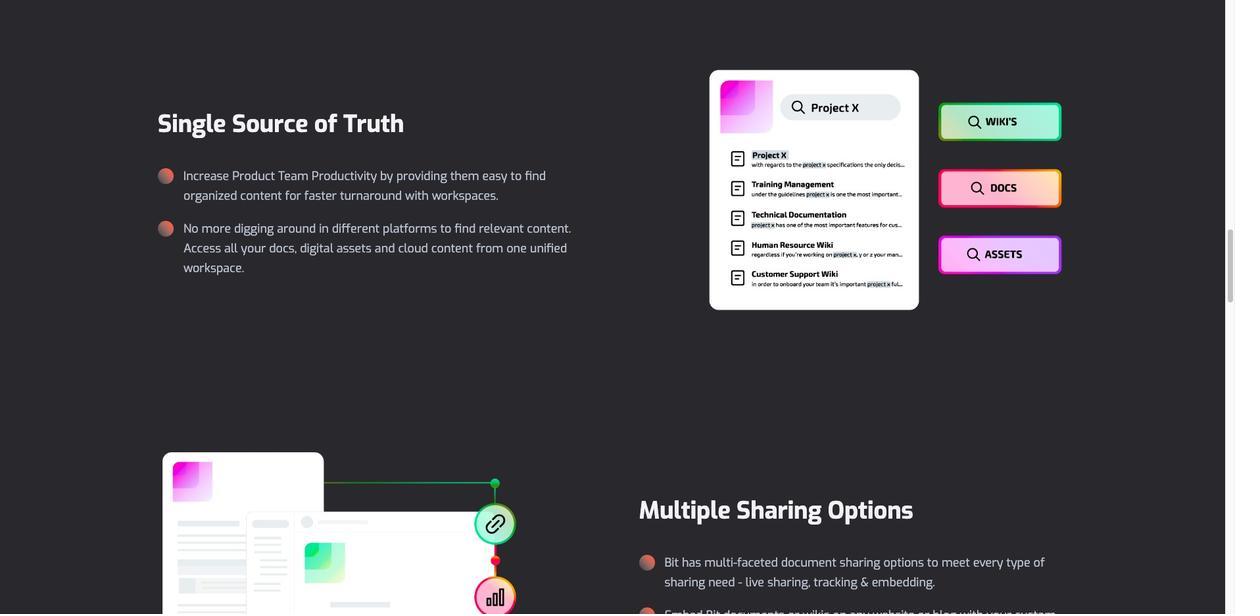 Task type: describe. For each thing, give the bounding box(es) containing it.
unified
[[530, 241, 567, 257]]

your
[[241, 241, 266, 257]]

to for no more digging around in different platforms to find relevant content. access all your docs, digital assets and cloud content from one unified workspace.
[[441, 221, 452, 237]]

productivity
[[312, 168, 377, 184]]

cloud
[[398, 241, 428, 257]]

0 vertical spatial sharing
[[840, 555, 881, 571]]

for
[[285, 188, 301, 204]]

embedding.
[[872, 575, 936, 591]]

meet
[[942, 555, 970, 571]]

access
[[184, 241, 221, 257]]

multiple sharing options
[[639, 496, 914, 527]]

multi-
[[705, 555, 738, 571]]

content inside increase product team productivity by providing them easy to find organized content for faster turnaround with workspaces.
[[240, 188, 282, 204]]

document sharing image
[[158, 448, 520, 615]]

and
[[375, 241, 395, 257]]

multiple
[[639, 496, 731, 527]]

around
[[277, 221, 316, 237]]

with
[[405, 188, 429, 204]]

document
[[781, 555, 837, 571]]

digital
[[300, 241, 334, 257]]

platforms
[[383, 221, 437, 237]]

increase
[[184, 168, 229, 184]]

all
[[224, 241, 238, 257]]

type
[[1007, 555, 1031, 571]]

to for bit has multi-faceted document sharing options to meet every type of sharing need - live sharing, tracking & embedding.
[[928, 555, 939, 571]]

one
[[507, 241, 527, 257]]

content.
[[527, 221, 571, 237]]

find inside increase product team productivity by providing them easy to find organized content for faster turnaround with workspaces.
[[525, 168, 546, 184]]

single source of truth
[[158, 109, 404, 140]]

digging
[[234, 221, 274, 237]]

product
[[232, 168, 275, 184]]

of inside "bit has multi-faceted document sharing options to meet every type of sharing need - live sharing, tracking & embedding."
[[1034, 555, 1045, 571]]

more
[[202, 221, 231, 237]]

team
[[278, 168, 309, 184]]

1 vertical spatial sharing
[[665, 575, 706, 591]]

universal search image
[[706, 67, 1068, 316]]

list containing increase product team productivity by providing them easy to find organized content for faster turnaround with workspaces.
[[158, 166, 587, 278]]

no
[[184, 221, 199, 237]]

assets
[[337, 241, 372, 257]]

easy
[[483, 168, 508, 184]]

content inside 'no more digging around in different platforms to find relevant content. access all your docs, digital assets and cloud content from one unified workspace.'
[[431, 241, 473, 257]]

single
[[158, 109, 226, 140]]

truth
[[343, 109, 404, 140]]



Task type: locate. For each thing, give the bounding box(es) containing it.
sharing,
[[768, 575, 811, 591]]

content
[[240, 188, 282, 204], [431, 241, 473, 257]]

1 horizontal spatial to
[[511, 168, 522, 184]]

relevant
[[479, 221, 524, 237]]

has
[[682, 555, 702, 571]]

2 vertical spatial to
[[928, 555, 939, 571]]

workspaces.
[[432, 188, 499, 204]]

to right platforms
[[441, 221, 452, 237]]

sharing
[[840, 555, 881, 571], [665, 575, 706, 591]]

-
[[739, 575, 743, 591]]

docs,
[[269, 241, 297, 257]]

content left from
[[431, 241, 473, 257]]

find
[[525, 168, 546, 184], [455, 221, 476, 237]]

find down workspaces.
[[455, 221, 476, 237]]

sharing down has
[[665, 575, 706, 591]]

1 horizontal spatial content
[[431, 241, 473, 257]]

0 vertical spatial find
[[525, 168, 546, 184]]

1 horizontal spatial sharing
[[840, 555, 881, 571]]

by
[[380, 168, 393, 184]]

1 vertical spatial content
[[431, 241, 473, 257]]

increase product team productivity by providing them easy to find organized content for faster turnaround with workspaces.
[[184, 168, 546, 204]]

faster
[[305, 188, 337, 204]]

1 horizontal spatial find
[[525, 168, 546, 184]]

&
[[861, 575, 869, 591]]

options
[[828, 496, 914, 527]]

list
[[158, 166, 587, 278]]

of right type
[[1034, 555, 1045, 571]]

every
[[974, 555, 1004, 571]]

faceted
[[738, 555, 778, 571]]

need
[[709, 575, 735, 591]]

to left the meet
[[928, 555, 939, 571]]

1 vertical spatial find
[[455, 221, 476, 237]]

providing
[[397, 168, 447, 184]]

0 horizontal spatial of
[[314, 109, 337, 140]]

of
[[314, 109, 337, 140], [1034, 555, 1045, 571]]

different
[[332, 221, 380, 237]]

of left "truth"
[[314, 109, 337, 140]]

content down product on the top left of the page
[[240, 188, 282, 204]]

to
[[511, 168, 522, 184], [441, 221, 452, 237], [928, 555, 939, 571]]

1 horizontal spatial of
[[1034, 555, 1045, 571]]

bit
[[665, 555, 679, 571]]

options
[[884, 555, 924, 571]]

from
[[476, 241, 504, 257]]

0 vertical spatial content
[[240, 188, 282, 204]]

find right easy
[[525, 168, 546, 184]]

0 vertical spatial of
[[314, 109, 337, 140]]

workspace.
[[184, 261, 244, 276]]

no more digging around in different platforms to find relevant content. access all your docs, digital assets and cloud content from one unified workspace.
[[184, 221, 571, 276]]

source
[[232, 109, 308, 140]]

sharing
[[737, 496, 822, 527]]

find inside 'no more digging around in different platforms to find relevant content. access all your docs, digital assets and cloud content from one unified workspace.'
[[455, 221, 476, 237]]

0 horizontal spatial find
[[455, 221, 476, 237]]

sharing up &
[[840, 555, 881, 571]]

live
[[746, 575, 765, 591]]

in
[[319, 221, 329, 237]]

1 vertical spatial to
[[441, 221, 452, 237]]

to inside "bit has multi-faceted document sharing options to meet every type of sharing need - live sharing, tracking & embedding."
[[928, 555, 939, 571]]

to inside 'no more digging around in different platforms to find relevant content. access all your docs, digital assets and cloud content from one unified workspace.'
[[441, 221, 452, 237]]

bit has multi-faceted document sharing options to meet every type of sharing need - live sharing, tracking & embedding.
[[665, 555, 1045, 591]]

0 horizontal spatial content
[[240, 188, 282, 204]]

organized
[[184, 188, 237, 204]]

them
[[450, 168, 479, 184]]

to inside increase product team productivity by providing them easy to find organized content for faster turnaround with workspaces.
[[511, 168, 522, 184]]

2 horizontal spatial to
[[928, 555, 939, 571]]

0 vertical spatial to
[[511, 168, 522, 184]]

0 horizontal spatial to
[[441, 221, 452, 237]]

to right easy
[[511, 168, 522, 184]]

tracking
[[814, 575, 858, 591]]

0 horizontal spatial sharing
[[665, 575, 706, 591]]

bit has multi-faceted document sharing options to meet every type of sharing need - live sharing, tracking & embedding. list
[[639, 553, 1068, 615]]

1 vertical spatial of
[[1034, 555, 1045, 571]]

turnaround
[[340, 188, 402, 204]]



Task type: vqa. For each thing, say whether or not it's contained in the screenshot.
access works
no



